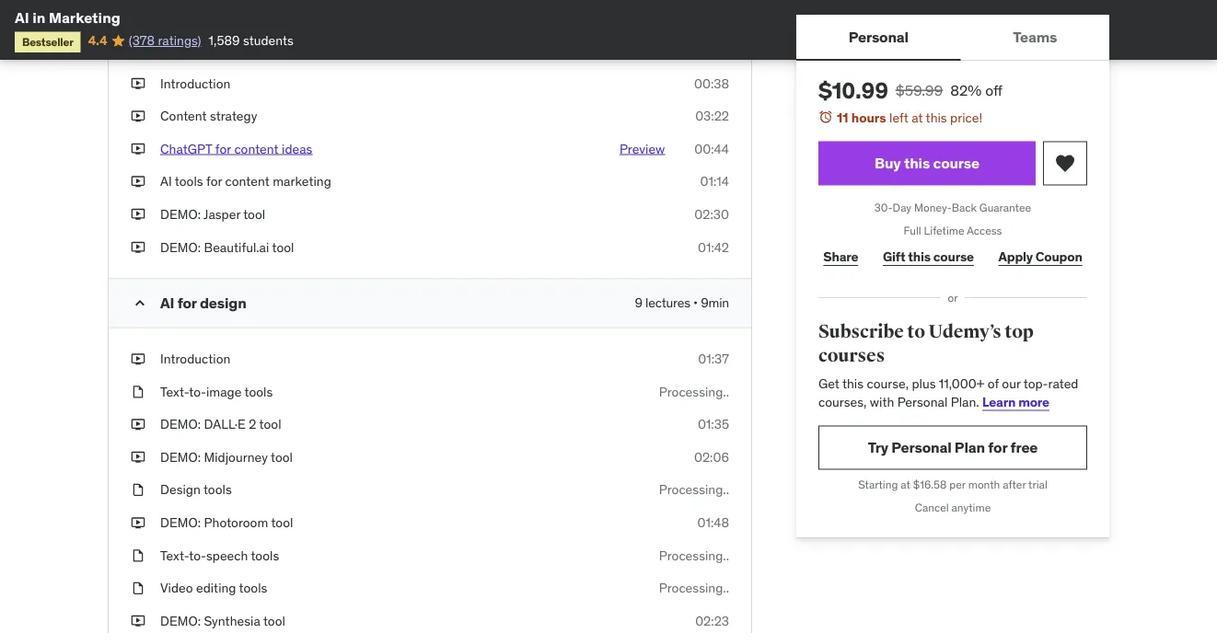 Task type: locate. For each thing, give the bounding box(es) containing it.
demo: down demo: jasper tool
[[160, 239, 201, 255]]

0 horizontal spatial at
[[901, 478, 911, 492]]

to- for speech
[[189, 547, 206, 564]]

introduction for content
[[160, 75, 231, 91]]

xsmall image left demo: midjourney tool
[[131, 449, 146, 467]]

ai inside dropdown button
[[160, 17, 174, 36]]

at right "left"
[[912, 109, 923, 126]]

tool right photoroom
[[271, 515, 293, 531]]

2 demo: from the top
[[160, 239, 201, 255]]

for left 1,589
[[177, 17, 197, 36]]

course down lifetime
[[934, 248, 974, 265]]

tools right editing
[[239, 580, 267, 597]]

8 xsmall image from the top
[[131, 613, 146, 631]]

introduction up the text-to-image tools
[[160, 351, 231, 367]]

personal up $16.58
[[892, 438, 952, 457]]

demo: down video
[[160, 613, 201, 630]]

price!
[[950, 109, 983, 126]]

personal up $10.99
[[849, 27, 909, 46]]

xsmall image
[[131, 74, 146, 92], [131, 107, 146, 125], [131, 140, 146, 158], [131, 416, 146, 434], [131, 449, 146, 467], [131, 514, 146, 532], [131, 547, 146, 565]]

for inside ai for content marketing dropdown button
[[177, 17, 197, 36]]

ai down chatgpt
[[160, 173, 172, 190]]

2 processing.. from the top
[[659, 482, 729, 498]]

demo: for demo: synthesia tool
[[160, 613, 201, 630]]

processing.. down 02:06
[[659, 482, 729, 498]]

this for buy
[[904, 154, 930, 173]]

xsmall image for demo: photoroom tool
[[131, 514, 146, 532]]

9
[[635, 295, 643, 311]]

for left design
[[177, 293, 197, 312]]

personal
[[849, 27, 909, 46], [898, 394, 948, 410], [892, 438, 952, 457]]

1 course from the top
[[933, 154, 980, 173]]

for for chatgpt for content ideas
[[215, 140, 231, 157]]

1 vertical spatial course
[[934, 248, 974, 265]]

7 xsmall image from the top
[[131, 547, 146, 565]]

xsmall image left text-to-speech tools on the bottom
[[131, 547, 146, 565]]

personal inside button
[[849, 27, 909, 46]]

in
[[32, 8, 46, 27]]

alarm image
[[819, 110, 833, 124]]

cancel
[[915, 501, 949, 515]]

course inside gift this course link
[[934, 248, 974, 265]]

xsmall image left demo: photoroom tool
[[131, 514, 146, 532]]

text- left image
[[160, 384, 189, 400]]

personal down plus
[[898, 394, 948, 410]]

gift this course link
[[878, 239, 979, 276]]

ai for ai for content marketing
[[160, 17, 174, 36]]

tool right beautiful.ai
[[272, 239, 294, 255]]

1 text- from the top
[[160, 384, 189, 400]]

2 to- from the top
[[189, 547, 206, 564]]

tool right jasper
[[243, 206, 265, 223]]

1 introduction from the top
[[160, 75, 231, 91]]

00:38
[[694, 75, 729, 91]]

this left price!
[[926, 109, 947, 126]]

per
[[950, 478, 966, 492]]

design
[[200, 293, 246, 312]]

group
[[109, 0, 751, 3]]

00:44
[[695, 140, 729, 157]]

marketing inside dropdown button
[[256, 17, 327, 36]]

0 vertical spatial content
[[200, 17, 253, 36]]

jasper
[[204, 206, 240, 223]]

tools right speech
[[251, 547, 279, 564]]

tool for demo: photoroom tool
[[271, 515, 293, 531]]

xsmall image for text-to-image tools
[[131, 383, 146, 401]]

3 demo: from the top
[[160, 416, 201, 433]]

for down strategy
[[215, 140, 231, 157]]

1 xsmall image from the top
[[131, 74, 146, 92]]

content inside dropdown button
[[200, 17, 253, 36]]

processing.. up 01:35
[[659, 384, 729, 400]]

01:37
[[698, 351, 729, 367]]

to- up "video editing tools"
[[189, 547, 206, 564]]

text-to-image tools
[[160, 384, 273, 400]]

this for gift
[[908, 248, 931, 265]]

tool right midjourney at left bottom
[[271, 449, 293, 466]]

content
[[200, 17, 253, 36], [234, 140, 279, 157], [225, 173, 270, 190]]

demo: for demo: beautiful.ai tool
[[160, 239, 201, 255]]

chatgpt for content ideas button
[[160, 140, 313, 158]]

rated
[[1049, 376, 1079, 392]]

4 xsmall image from the top
[[131, 416, 146, 434]]

preview
[[620, 140, 665, 157]]

marketing down the ideas
[[273, 173, 331, 190]]

demo: left dall·e on the left of the page
[[160, 416, 201, 433]]

xsmall image down (378
[[131, 74, 146, 92]]

0 vertical spatial to-
[[189, 384, 206, 400]]

ai right small icon
[[160, 293, 174, 312]]

buy this course button
[[819, 141, 1036, 186]]

chatgpt for content ideas
[[160, 140, 313, 157]]

this
[[926, 109, 947, 126], [904, 154, 930, 173], [908, 248, 931, 265], [843, 376, 864, 392]]

xsmall image left chatgpt
[[131, 140, 146, 158]]

content for ideas
[[234, 140, 279, 157]]

2 xsmall image from the top
[[131, 107, 146, 125]]

full
[[904, 224, 922, 238]]

anytime
[[952, 501, 991, 515]]

0 vertical spatial at
[[912, 109, 923, 126]]

02:06
[[694, 449, 729, 466]]

marketing right 1,589
[[256, 17, 327, 36]]

demo:
[[160, 206, 201, 223], [160, 239, 201, 255], [160, 416, 201, 433], [160, 449, 201, 466], [160, 515, 201, 531], [160, 613, 201, 630]]

subscribe
[[819, 321, 904, 344]]

4 xsmall image from the top
[[131, 350, 146, 368]]

tab list
[[797, 15, 1110, 61]]

0 vertical spatial marketing
[[256, 17, 327, 36]]

this for get
[[843, 376, 864, 392]]

gift this course
[[883, 248, 974, 265]]

3 xsmall image from the top
[[131, 238, 146, 256]]

xsmall image
[[131, 173, 146, 191], [131, 206, 146, 224], [131, 238, 146, 256], [131, 350, 146, 368], [131, 383, 146, 401], [131, 481, 146, 499], [131, 580, 146, 598], [131, 613, 146, 631]]

at left $16.58
[[901, 478, 911, 492]]

image
[[206, 384, 242, 400]]

this up courses,
[[843, 376, 864, 392]]

demo: for demo: jasper tool
[[160, 206, 201, 223]]

this right gift
[[908, 248, 931, 265]]

7 xsmall image from the top
[[131, 580, 146, 598]]

$16.58
[[913, 478, 947, 492]]

tools
[[175, 173, 203, 190], [245, 384, 273, 400], [203, 482, 232, 498], [251, 547, 279, 564], [239, 580, 267, 597]]

tool
[[243, 206, 265, 223], [272, 239, 294, 255], [259, 416, 281, 433], [271, 449, 293, 466], [271, 515, 293, 531], [263, 613, 285, 630]]

demo: up design
[[160, 449, 201, 466]]

this inside "button"
[[904, 154, 930, 173]]

demo: for demo: dall·e 2 tool
[[160, 416, 201, 433]]

xsmall image left demo: dall·e 2 tool
[[131, 416, 146, 434]]

introduction
[[160, 75, 231, 91], [160, 351, 231, 367]]

with
[[870, 394, 895, 410]]

1 vertical spatial at
[[901, 478, 911, 492]]

2 text- from the top
[[160, 547, 189, 564]]

5 demo: from the top
[[160, 515, 201, 531]]

more
[[1019, 394, 1050, 410]]

plus
[[912, 376, 936, 392]]

learn
[[983, 394, 1016, 410]]

to-
[[189, 384, 206, 400], [189, 547, 206, 564]]

xsmall image for demo: jasper tool
[[131, 206, 146, 224]]

tool right 2
[[259, 416, 281, 433]]

ai right small image
[[160, 17, 174, 36]]

this right buy
[[904, 154, 930, 173]]

for up demo: jasper tool
[[206, 173, 222, 190]]

xsmall image left content
[[131, 107, 146, 125]]

xsmall image for content strategy
[[131, 107, 146, 125]]

coupon
[[1036, 248, 1083, 265]]

1 vertical spatial text-
[[160, 547, 189, 564]]

0 vertical spatial course
[[933, 154, 980, 173]]

demo: jasper tool
[[160, 206, 265, 223]]

marketing
[[256, 17, 327, 36], [273, 173, 331, 190]]

ai left the in
[[15, 8, 29, 27]]

$59.99
[[896, 81, 943, 99]]

course inside buy this course "button"
[[933, 154, 980, 173]]

buy
[[875, 154, 901, 173]]

2 course from the top
[[934, 248, 974, 265]]

01:48
[[698, 515, 729, 531]]

0 vertical spatial personal
[[849, 27, 909, 46]]

5 xsmall image from the top
[[131, 449, 146, 467]]

course for gift this course
[[934, 248, 974, 265]]

ai for ai for design
[[160, 293, 174, 312]]

for inside chatgpt for content ideas 'button'
[[215, 140, 231, 157]]

1 horizontal spatial at
[[912, 109, 923, 126]]

01:35
[[698, 416, 729, 433]]

ai for content marketing button
[[160, 17, 729, 36]]

demo: left jasper
[[160, 206, 201, 223]]

of
[[988, 376, 999, 392]]

to- up demo: dall·e 2 tool
[[189, 384, 206, 400]]

at
[[912, 109, 923, 126], [901, 478, 911, 492]]

9min
[[701, 295, 729, 311]]

text- up video
[[160, 547, 189, 564]]

lifetime
[[924, 224, 965, 238]]

processing.. down 01:48
[[659, 547, 729, 564]]

4 demo: from the top
[[160, 449, 201, 466]]

2 vertical spatial personal
[[892, 438, 952, 457]]

0 vertical spatial text-
[[160, 384, 189, 400]]

introduction up content
[[160, 75, 231, 91]]

1 to- from the top
[[189, 384, 206, 400]]

courses
[[819, 345, 885, 367]]

xsmall image for introduction
[[131, 74, 146, 92]]

text- for text-to-speech tools
[[160, 547, 189, 564]]

apply
[[999, 248, 1033, 265]]

1 vertical spatial content
[[234, 140, 279, 157]]

for for ai for content marketing
[[177, 17, 197, 36]]

0 vertical spatial introduction
[[160, 75, 231, 91]]

demo: synthesia tool
[[160, 613, 285, 630]]

personal inside get this course, plus 11,000+ of our top-rated courses, with personal plan.
[[898, 394, 948, 410]]

xsmall image for demo: beautiful.ai tool
[[131, 238, 146, 256]]

content strategy
[[160, 108, 257, 124]]

marketing
[[49, 8, 120, 27]]

course up back
[[933, 154, 980, 173]]

left
[[890, 109, 909, 126]]

synthesia
[[204, 613, 260, 630]]

bestseller
[[22, 34, 73, 49]]

1 vertical spatial to-
[[189, 547, 206, 564]]

1 demo: from the top
[[160, 206, 201, 223]]

1 vertical spatial personal
[[898, 394, 948, 410]]

demo: down design
[[160, 515, 201, 531]]

to- for image
[[189, 384, 206, 400]]

wishlist image
[[1054, 153, 1077, 175]]

top
[[1005, 321, 1034, 344]]

1 xsmall image from the top
[[131, 173, 146, 191]]

processing..
[[659, 384, 729, 400], [659, 482, 729, 498], [659, 547, 729, 564], [659, 580, 729, 597]]

try personal plan for free
[[868, 438, 1038, 457]]

11 hours left at this price!
[[837, 109, 983, 126]]

1 vertical spatial introduction
[[160, 351, 231, 367]]

2 introduction from the top
[[160, 351, 231, 367]]

ai for content marketing
[[160, 17, 327, 36]]

6 demo: from the top
[[160, 613, 201, 630]]

6 xsmall image from the top
[[131, 481, 146, 499]]

for left free
[[988, 438, 1008, 457]]

6 xsmall image from the top
[[131, 514, 146, 532]]

5 xsmall image from the top
[[131, 383, 146, 401]]

tool right synthesia
[[263, 613, 285, 630]]

course for buy this course
[[933, 154, 980, 173]]

share
[[824, 248, 859, 265]]

back
[[952, 201, 977, 215]]

2 xsmall image from the top
[[131, 206, 146, 224]]

1,589 students
[[209, 32, 294, 49]]

tools down demo: midjourney tool
[[203, 482, 232, 498]]

video editing tools
[[160, 580, 267, 597]]

processing.. up 02:23
[[659, 580, 729, 597]]

this inside get this course, plus 11,000+ of our top-rated courses, with personal plan.
[[843, 376, 864, 392]]

content inside 'button'
[[234, 140, 279, 157]]



Task type: describe. For each thing, give the bounding box(es) containing it.
xsmall image for demo: midjourney tool
[[131, 449, 146, 467]]

30-day money-back guarantee full lifetime access
[[875, 201, 1032, 238]]

4.4
[[88, 32, 107, 49]]

for inside try personal plan for free link
[[988, 438, 1008, 457]]

11,000+
[[939, 376, 985, 392]]

3 xsmall image from the top
[[131, 140, 146, 158]]

apply coupon button
[[994, 239, 1088, 276]]

course,
[[867, 376, 909, 392]]

strategy
[[210, 108, 257, 124]]

30-
[[875, 201, 893, 215]]

teams button
[[961, 15, 1110, 59]]

2 vertical spatial content
[[225, 173, 270, 190]]

month
[[969, 478, 1000, 492]]

guarantee
[[980, 201, 1032, 215]]

tools up 2
[[245, 384, 273, 400]]

tool for demo: beautiful.ai tool
[[272, 239, 294, 255]]

plan.
[[951, 394, 980, 410]]

ai in marketing
[[15, 8, 120, 27]]

01:14
[[700, 173, 729, 190]]

02:30
[[695, 206, 729, 223]]

day
[[893, 201, 912, 215]]

top-
[[1024, 376, 1049, 392]]

video
[[160, 580, 193, 597]]

buy this course
[[875, 154, 980, 173]]

udemy's
[[929, 321, 1002, 344]]

to
[[907, 321, 925, 344]]

after
[[1003, 478, 1026, 492]]

speech
[[206, 547, 248, 564]]

ideas
[[282, 140, 313, 157]]

learn more link
[[983, 394, 1050, 410]]

tool for demo: synthesia tool
[[263, 613, 285, 630]]

3 processing.. from the top
[[659, 547, 729, 564]]

beautiful.ai
[[204, 239, 269, 255]]

xsmall image for video editing tools
[[131, 580, 146, 598]]

11
[[837, 109, 849, 126]]

text- for text-to-image tools
[[160, 384, 189, 400]]

small image
[[131, 294, 149, 313]]

personal button
[[797, 15, 961, 59]]

design
[[160, 482, 201, 498]]

free
[[1011, 438, 1038, 457]]

demo: midjourney tool
[[160, 449, 293, 466]]

money-
[[914, 201, 952, 215]]

gift
[[883, 248, 906, 265]]

xsmall image for introduction
[[131, 350, 146, 368]]

design tools
[[160, 482, 232, 498]]

tool for demo: jasper tool
[[243, 206, 265, 223]]

demo: for demo: midjourney tool
[[160, 449, 201, 466]]

01:42
[[698, 239, 729, 255]]

ai for ai in marketing
[[15, 8, 29, 27]]

ai for design
[[160, 293, 246, 312]]

2
[[249, 416, 256, 433]]

(378
[[129, 32, 155, 49]]

chatgpt
[[160, 140, 212, 157]]

courses,
[[819, 394, 867, 410]]

tool for demo: midjourney tool
[[271, 449, 293, 466]]

plan
[[955, 438, 985, 457]]

1,589
[[209, 32, 240, 49]]

ai tools for content marketing
[[160, 173, 331, 190]]

text-to-speech tools
[[160, 547, 279, 564]]

lectures
[[646, 295, 691, 311]]

try personal plan for free link
[[819, 426, 1088, 470]]

content for marketing
[[200, 17, 253, 36]]

1 processing.. from the top
[[659, 384, 729, 400]]

photoroom
[[204, 515, 268, 531]]

at inside starting at $16.58 per month after trial cancel anytime
[[901, 478, 911, 492]]

for for ai for design
[[177, 293, 197, 312]]

demo: for demo: photoroom tool
[[160, 515, 201, 531]]

demo: beautiful.ai tool
[[160, 239, 294, 255]]

$10.99 $59.99 82% off
[[819, 76, 1003, 104]]

02:23
[[695, 613, 729, 630]]

dall·e
[[204, 416, 246, 433]]

xsmall image for ai tools for content marketing
[[131, 173, 146, 191]]

1 vertical spatial marketing
[[273, 173, 331, 190]]

access
[[967, 224, 1002, 238]]

midjourney
[[204, 449, 268, 466]]

content
[[160, 108, 207, 124]]

ai for ai tools for content marketing
[[160, 173, 172, 190]]

learn more
[[983, 394, 1050, 410]]

trial
[[1029, 478, 1048, 492]]

4 processing.. from the top
[[659, 580, 729, 597]]

introduction for text-
[[160, 351, 231, 367]]

share button
[[819, 239, 864, 276]]

apply coupon
[[999, 248, 1083, 265]]

small image
[[131, 18, 149, 37]]

(378 ratings)
[[129, 32, 201, 49]]

xsmall image for demo: synthesia tool
[[131, 613, 146, 631]]

tools down chatgpt
[[175, 173, 203, 190]]

starting at $16.58 per month after trial cancel anytime
[[859, 478, 1048, 515]]

$10.99
[[819, 76, 888, 104]]

get this course, plus 11,000+ of our top-rated courses, with personal plan.
[[819, 376, 1079, 410]]

demo: dall·e 2 tool
[[160, 416, 281, 433]]

demo: photoroom tool
[[160, 515, 293, 531]]

xsmall image for text-to-speech tools
[[131, 547, 146, 565]]

hours
[[852, 109, 887, 126]]

xsmall image for demo: dall·e 2 tool
[[131, 416, 146, 434]]

starting
[[859, 478, 898, 492]]

off
[[986, 81, 1003, 99]]

xsmall image for design tools
[[131, 481, 146, 499]]

ratings)
[[158, 32, 201, 49]]

tab list containing personal
[[797, 15, 1110, 61]]

9 lectures • 9min
[[635, 295, 729, 311]]

teams
[[1013, 27, 1058, 46]]



Task type: vqa. For each thing, say whether or not it's contained in the screenshot.
Art,
no



